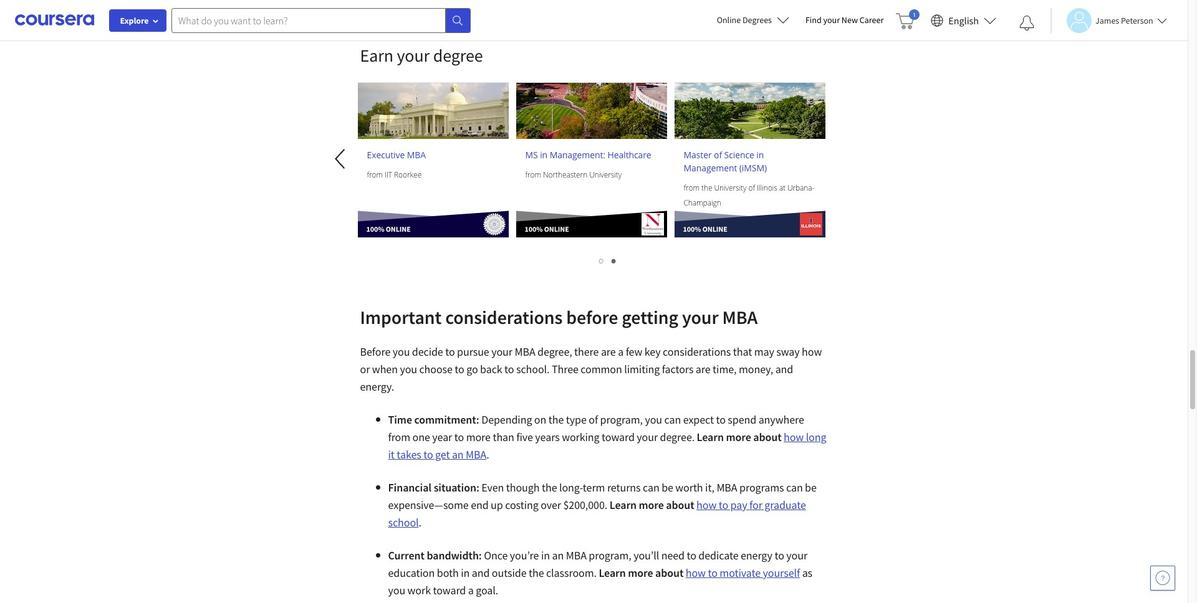 Task type: vqa. For each thing, say whether or not it's contained in the screenshot.
2023 for November 29, 2023 Article · 5 min read
no



Task type: locate. For each thing, give the bounding box(es) containing it.
learn right classroom.
[[599, 566, 626, 581]]

how down dedicate
[[686, 566, 706, 581]]

are left "time,"
[[696, 362, 711, 377]]

0 vertical spatial of
[[714, 149, 722, 161]]

you left work
[[388, 584, 405, 598]]

both
[[437, 566, 459, 581]]

energy
[[741, 549, 773, 563]]

2 horizontal spatial 100% online
[[683, 225, 728, 234]]

to left get
[[424, 448, 433, 462]]

and
[[776, 362, 793, 377], [472, 566, 490, 581]]

university of illinois at urbana-champaign image
[[675, 83, 825, 139], [800, 213, 822, 236]]

it,
[[705, 481, 715, 495]]

1 horizontal spatial toward
[[602, 430, 635, 445]]

2 100% from the left
[[525, 225, 543, 234]]

. for get
[[487, 448, 489, 462]]

mba up classroom.
[[566, 549, 587, 563]]

you'll
[[634, 549, 659, 563]]

1 online from the left
[[386, 225, 411, 234]]

program, inside once you're in an mba program, you'll need to dedicate energy to your education both in and outside the classroom.
[[589, 549, 632, 563]]

you inside as you work toward a goal.
[[388, 584, 405, 598]]

1 vertical spatial considerations
[[663, 345, 731, 359]]

limiting
[[624, 362, 660, 377]]

100% online for master of science in management (imsm)
[[683, 225, 728, 234]]

0 horizontal spatial 100% online
[[366, 225, 411, 234]]

before you decide to pursue your mba degree, there are a few key considerations that may sway how or when you choose to go back to school. three common limiting factors are time, money, and energy.
[[360, 345, 822, 394]]

ms in management: healthcare link
[[525, 148, 658, 162]]

0 vertical spatial university of illinois at urbana-champaign image
[[675, 83, 825, 139]]

earn your degree carousel element
[[0, 7, 887, 276]]

2
[[612, 253, 618, 268]]

1 horizontal spatial are
[[696, 362, 711, 377]]

few
[[626, 345, 643, 359]]

you up 'degree.'
[[645, 413, 662, 427]]

considerations up factors
[[663, 345, 731, 359]]

0 vertical spatial program,
[[600, 413, 643, 427]]

1 vertical spatial university
[[714, 183, 747, 193]]

and down sway
[[776, 362, 793, 377]]

executive mba link
[[367, 148, 499, 162]]

important
[[360, 306, 442, 329]]

1 horizontal spatial of
[[714, 149, 722, 161]]

1 100% online from the left
[[366, 225, 411, 234]]

100% online for ms in management: healthcare
[[525, 225, 569, 234]]

a left goal.
[[468, 584, 474, 598]]

0 horizontal spatial toward
[[433, 584, 466, 598]]

online down from iit roorkee
[[386, 225, 411, 234]]

online for in
[[544, 225, 569, 234]]

1 vertical spatial program,
[[589, 549, 632, 563]]

back
[[480, 362, 502, 377]]

0 vertical spatial .
[[487, 448, 489, 462]]

the up "champaign"
[[702, 183, 712, 193]]

mba inside before you decide to pursue your mba degree, there are a few key considerations that may sway how or when you choose to go back to school. three common limiting factors are time, money, and energy.
[[515, 345, 535, 359]]

of for university
[[749, 183, 755, 193]]

more down returns
[[639, 498, 664, 513]]

worth
[[676, 481, 703, 495]]

1 vertical spatial are
[[696, 362, 711, 377]]

learn down returns
[[610, 498, 637, 513]]

2 100% online from the left
[[525, 225, 569, 234]]

northeastern university image
[[516, 83, 667, 139], [641, 213, 664, 236]]

0 vertical spatial learn more about
[[697, 430, 782, 445]]

2 horizontal spatial 100%
[[683, 225, 701, 234]]

1 horizontal spatial university
[[714, 183, 747, 193]]

a inside as you work toward a goal.
[[468, 584, 474, 598]]

spend
[[728, 413, 757, 427]]

in
[[540, 149, 548, 161], [757, 149, 764, 161], [541, 549, 550, 563], [461, 566, 470, 581]]

university down master of science in management (imsm)
[[714, 183, 747, 193]]

in up (imsm)
[[757, 149, 764, 161]]

depending
[[482, 413, 532, 427]]

100% down "champaign"
[[683, 225, 701, 234]]

0 horizontal spatial learn more about
[[610, 498, 695, 513]]

type
[[566, 413, 587, 427]]

show notifications image
[[1020, 16, 1035, 31]]

to up choose
[[445, 345, 455, 359]]

of for master
[[714, 149, 722, 161]]

0 horizontal spatial are
[[601, 345, 616, 359]]

1 horizontal spatial 100% online
[[525, 225, 569, 234]]

expect
[[683, 413, 714, 427]]

earn
[[360, 44, 394, 67]]

2 vertical spatial of
[[589, 413, 598, 427]]

choose
[[419, 362, 453, 377]]

2 online from the left
[[544, 225, 569, 234]]

find your new career
[[806, 14, 884, 26]]

need
[[662, 549, 685, 563]]

0 vertical spatial an
[[452, 448, 464, 462]]

about down anywhere
[[754, 430, 782, 445]]

learn more about down returns
[[610, 498, 695, 513]]

university
[[589, 170, 622, 180], [714, 183, 747, 193]]

shopping cart: 1 item image
[[896, 9, 920, 29]]

online down northeastern at the left
[[544, 225, 569, 234]]

of right the type
[[589, 413, 598, 427]]

year
[[432, 430, 452, 445]]

2 vertical spatial about
[[656, 566, 684, 581]]

your
[[824, 14, 840, 26], [682, 306, 719, 329], [492, 345, 513, 359], [637, 430, 658, 445], [787, 549, 808, 563]]

1 vertical spatial learn more about
[[610, 498, 695, 513]]

1 vertical spatial .
[[419, 516, 422, 530]]

the inside depending on the type of program, you can expect to spend anywhere from one year to more than five years working toward your degree.
[[549, 413, 564, 427]]

2 horizontal spatial of
[[749, 183, 755, 193]]

mba right get
[[466, 448, 487, 462]]

five
[[517, 430, 533, 445]]

1 horizontal spatial an
[[552, 549, 564, 563]]

coursera image
[[15, 10, 94, 30]]

of inside master of science in management (imsm)
[[714, 149, 722, 161]]

0 vertical spatial toward
[[602, 430, 635, 445]]

list containing 1
[[360, 251, 828, 270]]

3 online from the left
[[703, 225, 728, 234]]

bandwidth:
[[427, 549, 482, 563]]

mba
[[407, 149, 426, 161], [722, 306, 758, 329], [515, 345, 535, 359], [466, 448, 487, 462], [717, 481, 738, 495], [566, 549, 587, 563]]

1 horizontal spatial can
[[665, 413, 681, 427]]

online down "champaign"
[[703, 225, 728, 234]]

program, inside depending on the type of program, you can expect to spend anywhere from one year to more than five years working toward your degree.
[[600, 413, 643, 427]]

an up classroom.
[[552, 549, 564, 563]]

toward down both
[[433, 584, 466, 598]]

how down anywhere
[[784, 430, 804, 445]]

your up back at bottom left
[[492, 345, 513, 359]]

school
[[388, 516, 419, 530]]

None search field
[[172, 8, 471, 33]]

1 horizontal spatial and
[[776, 362, 793, 377]]

considerations up "pursue"
[[445, 306, 563, 329]]

before
[[360, 345, 391, 359]]

about down need
[[656, 566, 684, 581]]

from down ms
[[525, 170, 541, 180]]

100% online right iit roorkee icon
[[525, 225, 569, 234]]

0 horizontal spatial .
[[419, 516, 422, 530]]

sway
[[777, 345, 800, 359]]

james
[[1096, 15, 1120, 26]]

1 horizontal spatial 100%
[[525, 225, 543, 234]]

be left worth
[[662, 481, 673, 495]]

of inside depending on the type of program, you can expect to spend anywhere from one year to more than five years working toward your degree.
[[589, 413, 598, 427]]

2 vertical spatial learn
[[599, 566, 626, 581]]

how down it,
[[697, 498, 717, 513]]

list
[[360, 251, 828, 270]]

can up 'graduate' on the right bottom of the page
[[786, 481, 803, 495]]

how
[[802, 345, 822, 359], [784, 430, 804, 445], [697, 498, 717, 513], [686, 566, 706, 581]]

mba up roorkee
[[407, 149, 426, 161]]

program, up as you work toward a goal.
[[589, 549, 632, 563]]

from down time
[[388, 430, 410, 445]]

1 vertical spatial an
[[552, 549, 564, 563]]

long-
[[559, 481, 583, 495]]

iit roorkee image
[[483, 213, 505, 236]]

. down the expensive—some
[[419, 516, 422, 530]]

0 vertical spatial university
[[589, 170, 622, 180]]

as
[[802, 566, 813, 581]]

learn for can
[[697, 430, 724, 445]]

1 horizontal spatial online
[[544, 225, 569, 234]]

as you work toward a goal.
[[388, 566, 813, 598]]

iit roorkee image
[[358, 83, 509, 139]]

new
[[842, 14, 858, 26]]

decide
[[412, 345, 443, 359]]

learn
[[697, 430, 724, 445], [610, 498, 637, 513], [599, 566, 626, 581]]

to left spend
[[716, 413, 726, 427]]

1 vertical spatial and
[[472, 566, 490, 581]]

. up even
[[487, 448, 489, 462]]

get
[[435, 448, 450, 462]]

considerations
[[445, 306, 563, 329], [663, 345, 731, 359]]

1 vertical spatial a
[[468, 584, 474, 598]]

up
[[491, 498, 503, 513]]

more
[[466, 430, 491, 445], [726, 430, 751, 445], [639, 498, 664, 513], [628, 566, 653, 581]]

university of illinois at urbana-champaign image up science
[[675, 83, 825, 139]]

0 horizontal spatial 100%
[[366, 225, 384, 234]]

online
[[386, 225, 411, 234], [544, 225, 569, 234], [703, 225, 728, 234]]

100% online for executive mba
[[366, 225, 411, 234]]

to left go
[[455, 362, 464, 377]]

urbana-
[[788, 183, 815, 193]]

degree
[[433, 44, 483, 67]]

0 vertical spatial and
[[776, 362, 793, 377]]

education
[[388, 566, 435, 581]]

be up 'graduate' on the right bottom of the page
[[805, 481, 817, 495]]

how to pay for graduate school
[[388, 498, 806, 530]]

how to pay for graduate school link
[[388, 498, 806, 530]]

time commitment:
[[388, 413, 479, 427]]

to left pay in the bottom right of the page
[[719, 498, 729, 513]]

getting
[[622, 306, 679, 329]]

from up "champaign"
[[684, 183, 700, 193]]

executive mba
[[367, 149, 426, 161]]

management:
[[550, 149, 606, 161]]

term
[[583, 481, 605, 495]]

from for from iit roorkee
[[367, 170, 383, 180]]

school.
[[516, 362, 550, 377]]

james peterson button
[[1051, 8, 1167, 33]]

to inside how to pay for graduate school
[[719, 498, 729, 513]]

costing
[[505, 498, 539, 513]]

0 horizontal spatial university
[[589, 170, 622, 180]]

how right sway
[[802, 345, 822, 359]]

a left few
[[618, 345, 624, 359]]

1 vertical spatial about
[[666, 498, 695, 513]]

can up 'degree.'
[[665, 413, 681, 427]]

program, up "how long it takes to get an mba"
[[600, 413, 643, 427]]

0 vertical spatial are
[[601, 345, 616, 359]]

are up common
[[601, 345, 616, 359]]

of inside the 'university of illinois at urbana- champaign'
[[749, 183, 755, 193]]

can
[[665, 413, 681, 427], [643, 481, 660, 495], [786, 481, 803, 495]]

100% online
[[366, 225, 411, 234], [525, 225, 569, 234], [683, 225, 728, 234]]

to right year
[[455, 430, 464, 445]]

2 horizontal spatial online
[[703, 225, 728, 234]]

the right on
[[549, 413, 564, 427]]

master of science in management (imsm)
[[684, 149, 767, 174]]

to right back at bottom left
[[505, 362, 514, 377]]

an right get
[[452, 448, 464, 462]]

how inside how to pay for graduate school
[[697, 498, 717, 513]]

1 100% from the left
[[366, 225, 384, 234]]

learn more about down spend
[[697, 430, 782, 445]]

0 vertical spatial northeastern university image
[[516, 83, 667, 139]]

the inside the even though the long-term returns can be worth it, mba programs can be expensive—some end up costing over $200,000.
[[542, 481, 557, 495]]

you right when
[[400, 362, 417, 377]]

the up over
[[542, 481, 557, 495]]

mba up school.
[[515, 345, 535, 359]]

online degrees
[[717, 14, 772, 26]]

mba right it,
[[717, 481, 738, 495]]

100% right iit roorkee icon
[[525, 225, 543, 234]]

can inside depending on the type of program, you can expect to spend anywhere from one year to more than five years working toward your degree.
[[665, 413, 681, 427]]

your left 'degree.'
[[637, 430, 658, 445]]

the inside once you're in an mba program, you'll need to dedicate energy to your education both in and outside the classroom.
[[529, 566, 544, 581]]

100% online down "champaign"
[[683, 225, 728, 234]]

0 vertical spatial a
[[618, 345, 624, 359]]

can right returns
[[643, 481, 660, 495]]

end
[[471, 498, 489, 513]]

energy.
[[360, 380, 394, 394]]

from the
[[684, 183, 714, 193]]

from inside depending on the type of program, you can expect to spend anywhere from one year to more than five years working toward your degree.
[[388, 430, 410, 445]]

on
[[534, 413, 547, 427]]

be
[[662, 481, 673, 495], [805, 481, 817, 495]]

though
[[506, 481, 540, 495]]

100% online down iit
[[366, 225, 411, 234]]

your up as
[[787, 549, 808, 563]]

0 horizontal spatial online
[[386, 225, 411, 234]]

toward inside depending on the type of program, you can expect to spend anywhere from one year to more than five years working toward your degree.
[[602, 430, 635, 445]]

pursue
[[457, 345, 489, 359]]

0 horizontal spatial a
[[468, 584, 474, 598]]

and up goal.
[[472, 566, 490, 581]]

more left the "than"
[[466, 430, 491, 445]]

1 vertical spatial of
[[749, 183, 755, 193]]

mba up 'that' on the bottom right of the page
[[722, 306, 758, 329]]

1 vertical spatial learn
[[610, 498, 637, 513]]

0 vertical spatial about
[[754, 430, 782, 445]]

0 horizontal spatial be
[[662, 481, 673, 495]]

and inside before you decide to pursue your mba degree, there are a few key considerations that may sway how or when you choose to go back to school. three common limiting factors are time, money, and energy.
[[776, 362, 793, 377]]

earn your degree
[[360, 44, 483, 67]]

1 horizontal spatial considerations
[[663, 345, 731, 359]]

money,
[[739, 362, 773, 377]]

learn more about for worth
[[610, 498, 695, 513]]

learn for be
[[610, 498, 637, 513]]

university of illinois at urbana-champaign image down urbana-
[[800, 213, 822, 236]]

classroom.
[[546, 566, 597, 581]]

returns
[[607, 481, 641, 495]]

0 vertical spatial considerations
[[445, 306, 563, 329]]

learn down the expect
[[697, 430, 724, 445]]

iit
[[385, 170, 392, 180]]

your inside once you're in an mba program, you'll need to dedicate energy to your education both in and outside the classroom.
[[787, 549, 808, 563]]

2 be from the left
[[805, 481, 817, 495]]

takes
[[397, 448, 421, 462]]

of up management
[[714, 149, 722, 161]]

0 horizontal spatial and
[[472, 566, 490, 581]]

100% down from iit roorkee
[[366, 225, 384, 234]]

how inside before you decide to pursue your mba degree, there are a few key considerations that may sway how or when you choose to go back to school. three common limiting factors are time, money, and energy.
[[802, 345, 822, 359]]

a inside before you decide to pursue your mba degree, there are a few key considerations that may sway how or when you choose to go back to school. three common limiting factors are time, money, and energy.
[[618, 345, 624, 359]]

university of illinois at urbana- champaign
[[684, 183, 815, 208]]

about
[[754, 430, 782, 445], [666, 498, 695, 513], [656, 566, 684, 581]]

3 100% from the left
[[683, 225, 701, 234]]

in right both
[[461, 566, 470, 581]]

university down ms in management: healthcare link
[[589, 170, 622, 180]]

1 horizontal spatial be
[[805, 481, 817, 495]]

of left illinois
[[749, 183, 755, 193]]

about down worth
[[666, 498, 695, 513]]

the down you're
[[529, 566, 544, 581]]

1 vertical spatial toward
[[433, 584, 466, 598]]

in inside master of science in management (imsm)
[[757, 149, 764, 161]]

list inside earn your degree carousel element
[[360, 251, 828, 270]]

1 horizontal spatial learn more about
[[697, 430, 782, 445]]

management
[[684, 162, 737, 174]]

3 100% online from the left
[[683, 225, 728, 234]]

1 horizontal spatial .
[[487, 448, 489, 462]]

0 horizontal spatial of
[[589, 413, 598, 427]]

from left iit
[[367, 170, 383, 180]]

1 horizontal spatial a
[[618, 345, 624, 359]]

0 horizontal spatial an
[[452, 448, 464, 462]]

0 vertical spatial learn
[[697, 430, 724, 445]]

toward right working
[[602, 430, 635, 445]]



Task type: describe. For each thing, give the bounding box(es) containing it.
executive
[[367, 149, 405, 161]]

how long it takes to get an mba
[[388, 430, 827, 462]]

there
[[574, 345, 599, 359]]

about for spend
[[754, 430, 782, 445]]

to inside "how long it takes to get an mba"
[[424, 448, 433, 462]]

more down spend
[[726, 430, 751, 445]]

1 vertical spatial northeastern university image
[[641, 213, 664, 236]]

current bandwidth:
[[388, 549, 482, 563]]

mba inside the even though the long-term returns can be worth it, mba programs can be expensive—some end up costing over $200,000.
[[717, 481, 738, 495]]

considerations inside before you decide to pursue your mba degree, there are a few key considerations that may sway how or when you choose to go back to school. three common limiting factors are time, money, and energy.
[[663, 345, 731, 359]]

100% for ms in management: healthcare
[[525, 225, 543, 234]]

learn more about how to motivate yourself
[[599, 566, 800, 581]]

2 horizontal spatial can
[[786, 481, 803, 495]]

champaign
[[684, 198, 721, 208]]

dedicate
[[699, 549, 739, 563]]

programs
[[740, 481, 784, 495]]

long
[[806, 430, 827, 445]]

commitment:
[[414, 413, 479, 427]]

and inside once you're in an mba program, you'll need to dedicate energy to your education both in and outside the classroom.
[[472, 566, 490, 581]]

master
[[684, 149, 712, 161]]

mba inside "how long it takes to get an mba"
[[466, 448, 487, 462]]

illinois
[[757, 183, 778, 193]]

at
[[779, 183, 786, 193]]

mba inside earn your degree carousel element
[[407, 149, 426, 161]]

than
[[493, 430, 514, 445]]

1 vertical spatial university of illinois at urbana-champaign image
[[800, 213, 822, 236]]

the inside earn your degree carousel element
[[702, 183, 712, 193]]

about for mba
[[666, 498, 695, 513]]

career
[[860, 14, 884, 26]]

when
[[372, 362, 398, 377]]

financial situation:
[[388, 481, 479, 495]]

expensive—some
[[388, 498, 469, 513]]

work
[[408, 584, 431, 598]]

university inside the 'university of illinois at urbana- champaign'
[[714, 183, 747, 193]]

an inside "how long it takes to get an mba"
[[452, 448, 464, 462]]

in right you're
[[541, 549, 550, 563]]

degree,
[[538, 345, 572, 359]]

once you're in an mba program, you'll need to dedicate energy to your education both in and outside the classroom.
[[388, 549, 808, 581]]

or
[[360, 362, 370, 377]]

2 button
[[608, 251, 621, 270]]

. for school
[[419, 516, 422, 530]]

100% for executive mba
[[366, 225, 384, 234]]

in right ms
[[540, 149, 548, 161]]

over
[[541, 498, 561, 513]]

peterson
[[1121, 15, 1154, 26]]

program, for mba
[[589, 549, 632, 563]]

how to motivate yourself link
[[686, 566, 800, 581]]

how inside "how long it takes to get an mba"
[[784, 430, 804, 445]]

healthcare
[[608, 149, 652, 161]]

how long it takes to get an mba link
[[388, 430, 827, 462]]

that
[[733, 345, 752, 359]]

$200,000.
[[563, 498, 608, 513]]

financial
[[388, 481, 432, 495]]

once
[[484, 549, 508, 563]]

you up when
[[393, 345, 410, 359]]

you inside depending on the type of program, you can expect to spend anywhere from one year to more than five years working toward your degree.
[[645, 413, 662, 427]]

even though the long-term returns can be worth it, mba programs can be expensive—some end up costing over $200,000.
[[388, 481, 817, 513]]

your inside depending on the type of program, you can expect to spend anywhere from one year to more than five years working toward your degree.
[[637, 430, 658, 445]]

from northeastern university
[[525, 170, 622, 180]]

online
[[717, 14, 741, 26]]

your right find
[[824, 14, 840, 26]]

more down you'll
[[628, 566, 653, 581]]

key
[[645, 345, 661, 359]]

science
[[724, 149, 754, 161]]

online for mba
[[386, 225, 411, 234]]

it
[[388, 448, 395, 462]]

help center image
[[1156, 571, 1171, 586]]

0 horizontal spatial can
[[643, 481, 660, 495]]

years
[[535, 430, 560, 445]]

english button
[[926, 0, 1002, 41]]

one
[[413, 430, 430, 445]]

motivate
[[720, 566, 761, 581]]

find your new career link
[[800, 12, 890, 28]]

degrees
[[743, 14, 772, 26]]

toward inside as you work toward a goal.
[[433, 584, 466, 598]]

situation:
[[434, 481, 479, 495]]

1 button
[[596, 251, 608, 270]]

time,
[[713, 362, 737, 377]]

master of science in management (imsm) link
[[684, 148, 816, 175]]

previous slide image
[[326, 144, 356, 174]]

even
[[482, 481, 504, 495]]

degree.
[[660, 430, 695, 445]]

learn more about for expect
[[697, 430, 782, 445]]

online for of
[[703, 225, 728, 234]]

find
[[806, 14, 822, 26]]

from iit roorkee
[[367, 170, 422, 180]]

from for from northeastern university
[[525, 170, 541, 180]]

more inside depending on the type of program, you can expect to spend anywhere from one year to more than five years working toward your degree.
[[466, 430, 491, 445]]

before
[[566, 306, 618, 329]]

an inside once you're in an mba program, you'll need to dedicate energy to your education both in and outside the classroom.
[[552, 549, 564, 563]]

mba inside once you're in an mba program, you'll need to dedicate energy to your education both in and outside the classroom.
[[566, 549, 587, 563]]

1 be from the left
[[662, 481, 673, 495]]

to up yourself
[[775, 549, 784, 563]]

pay
[[731, 498, 747, 513]]

to down dedicate
[[708, 566, 718, 581]]

1
[[599, 253, 606, 268]]

common
[[581, 362, 622, 377]]

yourself
[[763, 566, 800, 581]]

What do you want to learn? text field
[[172, 8, 446, 33]]

anywhere
[[759, 413, 804, 427]]

100% for master of science in management (imsm)
[[683, 225, 701, 234]]

go
[[467, 362, 478, 377]]

your inside before you decide to pursue your mba degree, there are a few key considerations that may sway how or when you choose to go back to school. three common limiting factors are time, money, and energy.
[[492, 345, 513, 359]]

explore
[[120, 15, 149, 26]]

to right need
[[687, 549, 697, 563]]

your
[[397, 44, 430, 67]]

explore button
[[109, 9, 167, 32]]

working
[[562, 430, 600, 445]]

may
[[754, 345, 774, 359]]

online degrees button
[[707, 6, 800, 34]]

ms
[[525, 149, 538, 161]]

0 horizontal spatial considerations
[[445, 306, 563, 329]]

goal.
[[476, 584, 498, 598]]

time
[[388, 413, 412, 427]]

for
[[750, 498, 763, 513]]

important considerations before getting your mba
[[360, 306, 758, 329]]

your right getting
[[682, 306, 719, 329]]

from for from the
[[684, 183, 700, 193]]

program, for of
[[600, 413, 643, 427]]

outside
[[492, 566, 527, 581]]



